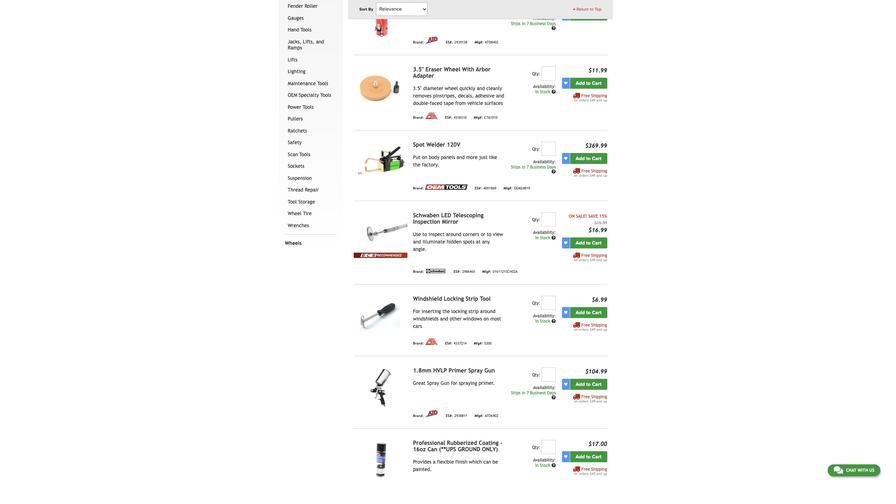 Task type: describe. For each thing, give the bounding box(es) containing it.
7 for 1.8mm hvlp primer spray gun
[[527, 391, 529, 396]]

and inside use to inspect around corners or to view and illuminate hidden spots at any angle.
[[413, 239, 421, 245]]

for
[[413, 309, 421, 315]]

add to wish list image for $6.99
[[564, 311, 568, 315]]

mfg#: for spot welder 120v
[[504, 187, 513, 191]]

to for add to cart button associated with $11.99
[[587, 80, 591, 86]]

stock for on sale!                         save 15%
[[540, 236, 551, 241]]

4 add to cart from the top
[[576, 240, 602, 246]]

mfg#: atd6902
[[475, 415, 499, 419]]

0 horizontal spatial tool
[[288, 199, 297, 205]]

question circle image for $369.99
[[552, 170, 556, 174]]

3 $49 from the top
[[590, 258, 596, 262]]

business for $104.99
[[531, 391, 546, 396]]

wheel tire link
[[287, 208, 335, 220]]

repair
[[305, 187, 319, 193]]

pinstripes,
[[433, 93, 457, 99]]

and up adhesive
[[477, 86, 485, 91]]

thread repair link
[[287, 185, 335, 196]]

es#: for wheel
[[445, 116, 453, 120]]

hand
[[288, 27, 299, 33]]

maintenance tools link
[[287, 78, 335, 90]]

like
[[489, 155, 498, 160]]

sand blast, walnut blast.
[[413, 11, 469, 17]]

add to cart for $104.99
[[576, 382, 602, 388]]

lifts link
[[287, 54, 335, 66]]

add to wish list image for $369.99
[[564, 157, 568, 160]]

return to top link
[[573, 6, 602, 12]]

sort
[[360, 7, 368, 12]]

double-
[[413, 100, 430, 106]]

mfg#: for schwaben led telescoping inspection mirror
[[483, 270, 492, 274]]

1 add from the top
[[576, 12, 585, 18]]

maintenance
[[288, 81, 316, 86]]

mfg#: left atd8402
[[475, 41, 484, 44]]

question circle image for on sale!                         save 15%
[[552, 236, 556, 240]]

mirror
[[442, 219, 459, 225]]

on inside put on body panels and more just like the factory.
[[422, 155, 428, 160]]

coating
[[479, 440, 499, 447]]

sand
[[413, 11, 424, 17]]

3 add to wish list image from the top
[[564, 241, 568, 245]]

lighting
[[288, 69, 306, 74]]

1 ships in 7 business days from the top
[[511, 21, 556, 26]]

or
[[481, 232, 486, 237]]

windshields
[[413, 316, 439, 322]]

by
[[369, 7, 374, 12]]

in stock for $11.99
[[536, 89, 552, 94]]

add to cart button for $104.99
[[570, 379, 608, 390]]

wrenches link
[[287, 220, 335, 232]]

$16.99
[[589, 227, 608, 234]]

shipping for $104.99
[[592, 395, 608, 400]]

comments image
[[834, 467, 844, 475]]

and down "$6.99"
[[597, 328, 603, 332]]

body
[[429, 155, 440, 160]]

maintenance tools
[[288, 81, 329, 86]]

add for $6.99
[[576, 310, 585, 316]]

and inside jacks, lifts, and ramps
[[316, 39, 324, 45]]

angle.
[[413, 247, 427, 252]]

return
[[577, 7, 589, 12]]

in stock for $6.99
[[536, 319, 552, 324]]

professional
[[413, 440, 445, 447]]

wheel
[[445, 86, 458, 91]]

orders for $17.00
[[579, 472, 589, 476]]

and down $369.99
[[597, 174, 603, 178]]

more
[[467, 155, 478, 160]]

factory.
[[422, 162, 439, 168]]

availability: for on sale!                         save 15%
[[534, 230, 556, 235]]

1.8mm hvlp primer spray gun link
[[413, 368, 495, 374]]

3 orders from the top
[[579, 258, 589, 262]]

and down $11.99
[[597, 98, 603, 102]]

power tools
[[288, 104, 314, 110]]

1 horizontal spatial tool
[[480, 296, 491, 303]]

4 cart from the top
[[592, 240, 602, 246]]

to for add to cart button corresponding to $104.99
[[587, 382, 591, 388]]

and inside for inserting the locking strip around windshields and other windows on most cars
[[440, 316, 449, 322]]

windows
[[463, 316, 482, 322]]

4 add to cart button from the top
[[570, 238, 608, 249]]

suspension link
[[287, 173, 335, 185]]

to for first add to cart button from the top of the page
[[587, 12, 591, 18]]

free for $6.99
[[582, 323, 590, 328]]

add for $11.99
[[576, 80, 585, 86]]

wheels
[[285, 241, 302, 246]]

provides a flexible finish which can be painted.
[[413, 460, 498, 473]]

the inside put on body panels and more just like the factory.
[[413, 162, 421, 168]]

days for $104.99
[[548, 391, 556, 396]]

$369.99
[[586, 143, 608, 149]]

jacks, lifts, and ramps
[[288, 39, 324, 51]]

mfg#: oem24819
[[504, 187, 530, 191]]

$49 for $17.00
[[590, 472, 596, 476]]

free for $104.99
[[582, 395, 590, 400]]

spots
[[464, 239, 475, 245]]

cart for $369.99
[[592, 156, 602, 162]]

quickly
[[460, 86, 476, 91]]

wheel inside 'tools subcategories' element
[[288, 211, 302, 217]]

tools for hand tools
[[301, 27, 312, 33]]

professional rubberized coating - 16oz can (**ups ground only) link
[[413, 440, 503, 453]]

lifts
[[288, 57, 298, 63]]

0 vertical spatial spray
[[469, 368, 483, 374]]

7 for spot welder 120v
[[527, 165, 529, 170]]

4 add from the top
[[576, 240, 585, 246]]

1 cart from the top
[[592, 12, 602, 18]]

ships in 7 business days for $369.99
[[511, 165, 556, 170]]

add to cart button for $17.00
[[570, 452, 608, 463]]

ships in 7 business days for $104.99
[[511, 391, 556, 396]]

es#: for telescoping
[[454, 270, 461, 274]]

1 question circle image from the top
[[552, 26, 556, 31]]

in stock for on sale!                         save 15%
[[536, 236, 552, 241]]

most
[[491, 316, 502, 322]]

telescoping
[[453, 212, 484, 219]]

scan
[[288, 152, 298, 157]]

es#: 4001869
[[475, 187, 497, 191]]

lighting link
[[287, 66, 335, 78]]

free for $369.99
[[582, 169, 590, 174]]

es#: for primer
[[446, 415, 453, 419]]

schwaben led telescoping inspection mirror
[[413, 212, 484, 225]]

1.8mm
[[413, 368, 432, 374]]

atd tools - corporate logo image for spray
[[426, 411, 439, 418]]

up for $369.99
[[604, 174, 608, 178]]

1 7 from the top
[[527, 21, 529, 26]]

pullers
[[288, 116, 303, 122]]

oem specialty tools link
[[287, 90, 335, 102]]

add to cart button for $11.99
[[570, 78, 608, 89]]

es#2938811 - atd6902 - 1.8mm hvlp primer spray gun - great spray gun for spraying primer. - atd tools - audi bmw mercedes benz mini porsche image
[[354, 368, 408, 408]]

windshield locking strip tool
[[413, 296, 491, 303]]

availability: for $104.99
[[534, 386, 556, 391]]

vehicle
[[468, 100, 483, 106]]

es#: left 2939158
[[446, 41, 453, 44]]

free shipping on orders $49 and up for $6.99
[[574, 323, 608, 332]]

hvlp
[[434, 368, 447, 374]]

in for 1.8mm hvlp primer spray gun
[[522, 391, 526, 396]]

4 question circle image from the top
[[552, 464, 556, 468]]

brand: for spot
[[413, 187, 424, 191]]

safety
[[288, 140, 302, 146]]

business for $369.99
[[531, 165, 546, 170]]

adapter
[[413, 72, 434, 79]]

to for 4th add to cart button from the top
[[587, 240, 591, 246]]

faced
[[430, 100, 443, 106]]

qty: for $104.99
[[533, 373, 541, 378]]

cart for $11.99
[[592, 80, 602, 86]]

oem
[[288, 92, 297, 98]]

3 up from the top
[[604, 258, 608, 262]]

mfg#: 5200
[[474, 342, 492, 346]]

spraying
[[459, 381, 478, 386]]

$49 for $6.99
[[590, 328, 596, 332]]

power
[[288, 104, 301, 110]]

shipping for $6.99
[[592, 323, 608, 328]]

add to cart button for $6.99
[[570, 308, 608, 318]]

chat with us
[[847, 469, 875, 474]]

oem tools - corporate logo image
[[426, 185, 468, 190]]

which
[[469, 460, 482, 465]]

free shipping on orders $49 and up for $104.99
[[574, 395, 608, 404]]

add to cart for $11.99
[[576, 80, 602, 86]]

locking
[[452, 309, 467, 315]]

2939158
[[455, 41, 468, 44]]

up for $104.99
[[604, 400, 608, 404]]

1 vertical spatial spray
[[427, 381, 440, 386]]

ramps
[[288, 45, 302, 51]]

1 availability: from the top
[[534, 16, 556, 21]]

1 vertical spatial gun
[[441, 381, 450, 386]]

$17.00
[[589, 441, 608, 448]]

shipping for $17.00
[[592, 468, 608, 472]]

hidden
[[447, 239, 462, 245]]

3 free from the top
[[582, 253, 590, 258]]

oem24819
[[514, 187, 530, 191]]

lifts,
[[303, 39, 315, 45]]

from
[[456, 100, 466, 106]]

availability: for $6.99
[[534, 314, 556, 319]]

for inserting the locking strip around windshields and other windows on most cars
[[413, 309, 502, 329]]

tools right specialty
[[321, 92, 332, 98]]

tire
[[303, 211, 312, 217]]

be
[[493, 460, 498, 465]]

painted.
[[413, 467, 432, 473]]

es#: for 120v
[[475, 187, 482, 191]]

qty: for on sale!                         save 15%
[[533, 218, 541, 223]]

es#2986465 - 0161121sch02a - schwaben led telescoping inspection mirror  - use to inspect around corners or to view and illuminate hidden spots at any angle. - schwaben - audi bmw volkswagen mercedes benz mini porsche image
[[354, 213, 408, 253]]

shipping for $11.99
[[592, 93, 608, 98]]

chat with us link
[[828, 465, 881, 477]]

$49 for $104.99
[[590, 400, 596, 404]]

wheel inside 3.5" eraser wheel with arbor adapter
[[444, 66, 461, 73]]

5200
[[485, 342, 492, 346]]

schwaben led telescoping inspection mirror link
[[413, 212, 484, 225]]

blast.
[[456, 11, 469, 17]]

around inside use to inspect around corners or to view and illuminate hidden spots at any angle.
[[446, 232, 462, 237]]

to for $17.00 add to cart button
[[587, 454, 591, 460]]

free shipping on orders $49 and up for $11.99
[[574, 93, 608, 102]]

1 in from the top
[[522, 21, 526, 26]]

around inside for inserting the locking strip around windshields and other windows on most cars
[[480, 309, 496, 315]]

up for $6.99
[[604, 328, 608, 332]]

brand: for windshield
[[413, 342, 424, 346]]

4336510
[[454, 116, 467, 120]]

chat
[[847, 469, 857, 474]]

mfg#: for windshield locking strip tool
[[474, 342, 483, 346]]

question circle image for $11.99
[[552, 90, 556, 94]]

$104.99
[[586, 369, 608, 375]]



Task type: vqa. For each thing, say whether or not it's contained in the screenshot.
'$11.99'
yes



Task type: locate. For each thing, give the bounding box(es) containing it.
1 vertical spatial question circle image
[[552, 90, 556, 94]]

1 stock from the top
[[540, 89, 551, 94]]

es#: left 2938811
[[446, 415, 453, 419]]

$49 down $104.99
[[590, 400, 596, 404]]

cart down "$6.99"
[[592, 310, 602, 316]]

0 vertical spatial tool
[[288, 199, 297, 205]]

spot
[[413, 141, 425, 148]]

stock for $6.99
[[540, 319, 551, 324]]

1 vertical spatial cta tools - corporate logo image
[[426, 339, 438, 345]]

0 horizontal spatial the
[[413, 162, 421, 168]]

1 vertical spatial 3.5"
[[413, 86, 422, 91]]

0 vertical spatial cta tools - corporate logo image
[[426, 113, 438, 119]]

6 qty: from the top
[[533, 446, 541, 451]]

wheel
[[444, 66, 461, 73], [288, 211, 302, 217]]

on sale!                         save 15% $19.99 $16.99
[[569, 214, 608, 234]]

cta tools - corporate logo image for 3.5"
[[426, 113, 438, 119]]

free shipping on orders $49 and up down $369.99
[[574, 169, 608, 178]]

0 vertical spatial gun
[[485, 368, 495, 374]]

cart down $17.00
[[592, 454, 602, 460]]

add to cart down $16.99
[[576, 240, 602, 246]]

add to cart down $11.99
[[576, 80, 602, 86]]

up down $16.99
[[604, 258, 608, 262]]

tools for scan tools
[[300, 152, 311, 157]]

3 question circle image from the top
[[552, 236, 556, 240]]

2 vertical spatial business
[[531, 391, 546, 396]]

1 add to wish list image from the top
[[564, 311, 568, 315]]

cleanly
[[487, 86, 503, 91]]

tools subcategories element
[[285, 0, 337, 235]]

1 in from the top
[[536, 89, 539, 94]]

atd tools - corporate logo image left es#: 2938811
[[426, 411, 439, 418]]

2 vertical spatial question circle image
[[552, 236, 556, 240]]

3 question circle image from the top
[[552, 396, 556, 400]]

tool down thread
[[288, 199, 297, 205]]

on inside for inserting the locking strip around windshields and other windows on most cars
[[484, 316, 489, 322]]

cart
[[592, 12, 602, 18], [592, 80, 602, 86], [592, 156, 602, 162], [592, 240, 602, 246], [592, 310, 602, 316], [592, 382, 602, 388], [592, 454, 602, 460]]

jacks, lifts, and ramps link
[[287, 36, 335, 54]]

stock
[[540, 89, 551, 94], [540, 236, 551, 241], [540, 319, 551, 324], [540, 464, 551, 469]]

around up hidden at right
[[446, 232, 462, 237]]

1 atd tools - corporate logo image from the top
[[426, 37, 439, 44]]

up for $17.00
[[604, 472, 608, 476]]

brand: down sand
[[413, 41, 424, 44]]

4 orders from the top
[[579, 328, 589, 332]]

2 ships from the top
[[511, 165, 521, 170]]

3 shipping from the top
[[592, 253, 608, 258]]

the down put
[[413, 162, 421, 168]]

us
[[870, 469, 875, 474]]

0 vertical spatial business
[[531, 21, 546, 26]]

power tools link
[[287, 102, 335, 113]]

sale!
[[576, 214, 588, 219]]

qty: for $6.99
[[533, 301, 541, 306]]

2 $49 from the top
[[590, 174, 596, 178]]

2 business from the top
[[531, 165, 546, 170]]

orders for $11.99
[[579, 98, 589, 102]]

view
[[493, 232, 504, 237]]

4 in from the top
[[536, 464, 539, 469]]

atd tools - corporate logo image left es#: 2939158
[[426, 37, 439, 44]]

1 horizontal spatial gun
[[485, 368, 495, 374]]

1 business from the top
[[531, 21, 546, 26]]

5 $49 from the top
[[590, 400, 596, 404]]

cart down $11.99
[[592, 80, 602, 86]]

question circle image
[[552, 170, 556, 174], [552, 320, 556, 324], [552, 396, 556, 400], [552, 464, 556, 468]]

cta tools - corporate logo image for windshield
[[426, 339, 438, 345]]

and down $16.99
[[597, 258, 603, 262]]

shipping down $17.00
[[592, 468, 608, 472]]

ships for 1.8mm hvlp primer spray gun
[[511, 391, 521, 396]]

1 add to cart from the top
[[576, 12, 602, 18]]

walnut
[[439, 11, 455, 17]]

in stock
[[536, 89, 552, 94], [536, 236, 552, 241], [536, 319, 552, 324], [536, 464, 552, 469]]

free shipping on orders $49 and up down $11.99
[[574, 93, 608, 102]]

schwaben - corporate logo image
[[426, 269, 447, 274]]

4 $49 from the top
[[590, 328, 596, 332]]

add to wish list image
[[564, 81, 568, 85], [564, 157, 568, 160], [564, 241, 568, 245], [564, 383, 568, 387]]

es#2939158 - atd8402 - 90 lbs abrasive blaster - sand blast, walnut blast. - atd tools - audi bmw volkswagen mercedes benz mini porsche image
[[354, 0, 408, 38]]

6 add from the top
[[576, 382, 585, 388]]

1 vertical spatial 7
[[527, 165, 529, 170]]

120v
[[447, 141, 461, 148]]

0 horizontal spatial gun
[[441, 381, 450, 386]]

mfg#: for 1.8mm hvlp primer spray gun
[[475, 415, 484, 419]]

availability:
[[534, 16, 556, 21], [534, 84, 556, 89], [534, 160, 556, 165], [534, 230, 556, 235], [534, 314, 556, 319], [534, 386, 556, 391], [534, 458, 556, 463]]

3.5" for 3.5" diameter wheel quickly and cleanly removes pinstripes, decals, adhesive and double-faced tape from vehicle surfaces
[[413, 86, 422, 91]]

inspect
[[429, 232, 445, 237]]

tools down oem specialty tools link
[[303, 104, 314, 110]]

1 in stock from the top
[[536, 89, 552, 94]]

0 horizontal spatial spray
[[427, 381, 440, 386]]

mfg#: left 5200
[[474, 342, 483, 346]]

in for spot welder 120v
[[522, 165, 526, 170]]

7 add to cart from the top
[[576, 454, 602, 460]]

2 vertical spatial in
[[522, 391, 526, 396]]

brand: for schwaben
[[413, 270, 424, 274]]

tools
[[301, 27, 312, 33], [318, 81, 329, 86], [321, 92, 332, 98], [303, 104, 314, 110], [300, 152, 311, 157]]

3 in from the top
[[522, 391, 526, 396]]

business
[[531, 21, 546, 26], [531, 165, 546, 170], [531, 391, 546, 396]]

3 business from the top
[[531, 391, 546, 396]]

1 vertical spatial in
[[522, 165, 526, 170]]

0 vertical spatial 3.5"
[[413, 66, 424, 73]]

1 vertical spatial ships in 7 business days
[[511, 165, 556, 170]]

3 in from the top
[[536, 319, 539, 324]]

1 ships from the top
[[511, 21, 521, 26]]

cta tools - corporate logo image
[[426, 113, 438, 119], [426, 339, 438, 345]]

around up most
[[480, 309, 496, 315]]

finish
[[456, 460, 468, 465]]

tool storage link
[[287, 196, 335, 208]]

4 qty: from the top
[[533, 301, 541, 306]]

any
[[482, 239, 490, 245]]

orders for $369.99
[[579, 174, 589, 178]]

1 vertical spatial tool
[[480, 296, 491, 303]]

pullers link
[[287, 113, 335, 125]]

0 vertical spatial atd tools - corporate logo image
[[426, 37, 439, 44]]

up down "$6.99"
[[604, 328, 608, 332]]

tools for maintenance tools
[[318, 81, 329, 86]]

2 add to cart from the top
[[576, 80, 602, 86]]

tool
[[288, 199, 297, 205], [480, 296, 491, 303]]

2 cta tools - corporate logo image from the top
[[426, 339, 438, 345]]

cart down $104.99
[[592, 382, 602, 388]]

and down $17.00
[[597, 472, 603, 476]]

free shipping on orders $49 and up down "$6.99"
[[574, 323, 608, 332]]

4 stock from the top
[[540, 464, 551, 469]]

hand tools
[[288, 27, 312, 33]]

decals,
[[458, 93, 474, 99]]

4 free shipping on orders $49 and up from the top
[[574, 323, 608, 332]]

5 qty: from the top
[[533, 373, 541, 378]]

primer.
[[479, 381, 495, 386]]

and left more
[[457, 155, 465, 160]]

brand: down cars
[[413, 342, 424, 346]]

wheel up wrenches
[[288, 211, 302, 217]]

tape
[[444, 100, 454, 106]]

2 shipping from the top
[[592, 169, 608, 174]]

0 vertical spatial in
[[522, 21, 526, 26]]

shipping down $104.99
[[592, 395, 608, 400]]

locking
[[444, 296, 464, 303]]

add to cart down $17.00
[[576, 454, 602, 460]]

cta tools - corporate logo image down windshields
[[426, 339, 438, 345]]

3 add from the top
[[576, 156, 585, 162]]

shipping down $16.99
[[592, 253, 608, 258]]

0161121sch02a
[[493, 270, 518, 274]]

great
[[413, 381, 426, 386]]

flexible
[[437, 460, 454, 465]]

0 vertical spatial add to wish list image
[[564, 311, 568, 315]]

and down cleanly
[[496, 93, 505, 99]]

5 add from the top
[[576, 310, 585, 316]]

1 3.5" from the top
[[413, 66, 424, 73]]

5 free from the top
[[582, 395, 590, 400]]

in
[[522, 21, 526, 26], [522, 165, 526, 170], [522, 391, 526, 396]]

free shipping on orders $49 and up for $17.00
[[574, 468, 608, 476]]

tools right scan
[[300, 152, 311, 157]]

1 horizontal spatial around
[[480, 309, 496, 315]]

es#3477651 - 0289kt - professional rubberized coating - 16oz can (**ups ground only) - provides a flexible finish which can be painted. - zep - audi bmw volkswagen mercedes benz mini porsche image
[[354, 441, 408, 481]]

16oz
[[413, 447, 426, 453]]

es#: 4336510
[[445, 116, 467, 120]]

add to cart button for $369.99
[[570, 153, 608, 164]]

rubberized
[[447, 440, 477, 447]]

1 days from the top
[[548, 21, 556, 26]]

brand: for 1.8mm
[[413, 415, 424, 419]]

5 orders from the top
[[579, 400, 589, 404]]

add to wish list image
[[564, 311, 568, 315], [564, 456, 568, 459]]

cart for $6.99
[[592, 310, 602, 316]]

caret up image
[[573, 7, 576, 11]]

shipping down $369.99
[[592, 169, 608, 174]]

1 vertical spatial the
[[443, 309, 450, 315]]

es#: 2938811
[[446, 415, 468, 419]]

0 vertical spatial wheel
[[444, 66, 461, 73]]

6 brand: from the top
[[413, 415, 424, 419]]

brand: up professional
[[413, 415, 424, 419]]

2 atd tools - corporate logo image from the top
[[426, 411, 439, 418]]

1 horizontal spatial wheel
[[444, 66, 461, 73]]

mfg#: cta1010
[[474, 116, 498, 120]]

$49 down $16.99
[[590, 258, 596, 262]]

3 qty: from the top
[[533, 218, 541, 223]]

ratchets
[[288, 128, 307, 134]]

tool right strip
[[480, 296, 491, 303]]

add to cart for $369.99
[[576, 156, 602, 162]]

0 horizontal spatial wheel
[[288, 211, 302, 217]]

question circle image for $104.99
[[552, 396, 556, 400]]

1 horizontal spatial the
[[443, 309, 450, 315]]

for
[[451, 381, 458, 386]]

question circle image for $6.99
[[552, 320, 556, 324]]

3.5" inside 3.5" eraser wheel with arbor adapter
[[413, 66, 424, 73]]

removes
[[413, 93, 432, 99]]

blast,
[[425, 11, 438, 17]]

schwaben
[[413, 212, 440, 219]]

add to cart down $104.99
[[576, 382, 602, 388]]

1 free shipping on orders $49 and up from the top
[[574, 93, 608, 102]]

brand: down 'double-'
[[413, 116, 424, 120]]

7 cart from the top
[[592, 454, 602, 460]]

2 vertical spatial ships in 7 business days
[[511, 391, 556, 396]]

1 horizontal spatial spray
[[469, 368, 483, 374]]

tools inside "link"
[[301, 27, 312, 33]]

2 orders from the top
[[579, 174, 589, 178]]

question circle image
[[552, 26, 556, 31], [552, 90, 556, 94], [552, 236, 556, 240]]

mfg#: right 2986465
[[483, 270, 492, 274]]

cart down $369.99
[[592, 156, 602, 162]]

3.5" for 3.5" eraser wheel with arbor adapter
[[413, 66, 424, 73]]

2 days from the top
[[548, 165, 556, 170]]

add to cart down "$6.99"
[[576, 310, 602, 316]]

1 add to cart button from the top
[[570, 9, 608, 20]]

tools up lifts,
[[301, 27, 312, 33]]

to
[[590, 7, 594, 12], [587, 12, 591, 18], [587, 80, 591, 86], [587, 156, 591, 162], [423, 232, 427, 237], [487, 232, 492, 237], [587, 240, 591, 246], [587, 310, 591, 316], [587, 382, 591, 388], [587, 454, 591, 460]]

brand: down factory. at the top of page
[[413, 187, 424, 191]]

atd8402
[[485, 41, 499, 44]]

add to cart for $6.99
[[576, 310, 602, 316]]

5 add to cart button from the top
[[570, 308, 608, 318]]

on
[[569, 214, 575, 219]]

mfg#:
[[475, 41, 484, 44], [474, 116, 483, 120], [504, 187, 513, 191], [483, 270, 492, 274], [474, 342, 483, 346], [475, 415, 484, 419]]

ecs tuning recommends this product. image
[[354, 253, 408, 258]]

1.8mm hvlp primer spray gun
[[413, 368, 495, 374]]

cart for $104.99
[[592, 382, 602, 388]]

and down $104.99
[[597, 400, 603, 404]]

5 free shipping on orders $49 and up from the top
[[574, 395, 608, 404]]

tools for power tools
[[303, 104, 314, 110]]

1 vertical spatial around
[[480, 309, 496, 315]]

free shipping on orders $49 and up down $16.99
[[574, 253, 608, 262]]

es#4001869 - oem24819 - spot welder 120v - put on body panels and more just like the factory. - oem tools - audi bmw volkswagen mercedes benz mini porsche image
[[354, 142, 408, 182]]

gun
[[485, 368, 495, 374], [441, 381, 450, 386]]

free for $17.00
[[582, 468, 590, 472]]

and down use
[[413, 239, 421, 245]]

5 up from the top
[[604, 400, 608, 404]]

es#: left 4337214
[[445, 342, 453, 346]]

4 shipping from the top
[[592, 323, 608, 328]]

mfg#: left atd6902
[[475, 415, 484, 419]]

es#: left the 4001869
[[475, 187, 482, 191]]

1 vertical spatial business
[[531, 165, 546, 170]]

2 in stock from the top
[[536, 236, 552, 241]]

stock for $11.99
[[540, 89, 551, 94]]

1 question circle image from the top
[[552, 170, 556, 174]]

1 qty: from the top
[[533, 71, 541, 76]]

3 free shipping on orders $49 and up from the top
[[574, 253, 608, 262]]

sockets link
[[287, 161, 335, 173]]

add to cart for $17.00
[[576, 454, 602, 460]]

mfg#: left 'oem24819'
[[504, 187, 513, 191]]

cars
[[413, 324, 422, 329]]

put on body panels and more just like the factory.
[[413, 155, 498, 168]]

a
[[433, 460, 436, 465]]

3.5" left eraser
[[413, 66, 424, 73]]

0 vertical spatial days
[[548, 21, 556, 26]]

(**ups
[[439, 447, 456, 453]]

6 add to cart from the top
[[576, 382, 602, 388]]

3 add to cart from the top
[[576, 156, 602, 162]]

add to cart down return to top
[[576, 12, 602, 18]]

$49 for $369.99
[[590, 174, 596, 178]]

2 availability: from the top
[[534, 84, 556, 89]]

brand: left 'schwaben - corporate logo'
[[413, 270, 424, 274]]

add to wish list image for $11.99
[[564, 81, 568, 85]]

3 brand: from the top
[[413, 187, 424, 191]]

1 vertical spatial atd tools - corporate logo image
[[426, 411, 439, 418]]

days
[[548, 21, 556, 26], [548, 165, 556, 170], [548, 391, 556, 396]]

0 vertical spatial question circle image
[[552, 26, 556, 31]]

4 brand: from the top
[[413, 270, 424, 274]]

add to wish list image for $17.00
[[564, 456, 568, 459]]

cart down top on the top of page
[[592, 12, 602, 18]]

spray
[[469, 368, 483, 374], [427, 381, 440, 386]]

shipping
[[592, 93, 608, 98], [592, 169, 608, 174], [592, 253, 608, 258], [592, 323, 608, 328], [592, 395, 608, 400], [592, 468, 608, 472]]

2986465
[[463, 270, 476, 274]]

4 free from the top
[[582, 323, 590, 328]]

2 qty: from the top
[[533, 147, 541, 152]]

7 availability: from the top
[[534, 458, 556, 463]]

gauges link
[[287, 12, 335, 24]]

shipping for $369.99
[[592, 169, 608, 174]]

2 vertical spatial 7
[[527, 391, 529, 396]]

up
[[604, 98, 608, 102], [604, 174, 608, 178], [604, 258, 608, 262], [604, 328, 608, 332], [604, 400, 608, 404], [604, 472, 608, 476]]

scan tools
[[288, 152, 311, 157]]

3 in stock from the top
[[536, 319, 552, 324]]

the up other
[[443, 309, 450, 315]]

free shipping on orders $49 and up down $104.99
[[574, 395, 608, 404]]

free for $11.99
[[582, 93, 590, 98]]

0 vertical spatial ships
[[511, 21, 521, 26]]

wheel left with
[[444, 66, 461, 73]]

gauges
[[288, 15, 304, 21]]

1 up from the top
[[604, 98, 608, 102]]

spray right the 'great' on the left bottom of the page
[[427, 381, 440, 386]]

up down $17.00
[[604, 472, 608, 476]]

and inside put on body panels and more just like the factory.
[[457, 155, 465, 160]]

2 vertical spatial days
[[548, 391, 556, 396]]

atd tools - corporate logo image
[[426, 37, 439, 44], [426, 411, 439, 418]]

1 vertical spatial ships
[[511, 165, 521, 170]]

3 ships in 7 business days from the top
[[511, 391, 556, 396]]

scan tools link
[[287, 149, 335, 161]]

0 horizontal spatial around
[[446, 232, 462, 237]]

2 vertical spatial ships
[[511, 391, 521, 396]]

4337214
[[454, 342, 467, 346]]

es#: 2939158
[[446, 41, 468, 44]]

qty: for $11.99
[[533, 71, 541, 76]]

0 vertical spatial the
[[413, 162, 421, 168]]

$49 down $17.00
[[590, 472, 596, 476]]

add for $104.99
[[576, 382, 585, 388]]

and right lifts,
[[316, 39, 324, 45]]

1 vertical spatial days
[[548, 165, 556, 170]]

es#4337214 - 5200 - windshield locking strip tool - for inserting the locking strip around windshields and other windows on most cars - cta tools - audi bmw volkswagen mercedes benz mini porsche image
[[354, 296, 408, 337]]

1 free from the top
[[582, 93, 590, 98]]

6 shipping from the top
[[592, 468, 608, 472]]

availability: for $11.99
[[534, 84, 556, 89]]

3 7 from the top
[[527, 391, 529, 396]]

availability: for $369.99
[[534, 160, 556, 165]]

2 brand: from the top
[[413, 116, 424, 120]]

1 vertical spatial add to wish list image
[[564, 456, 568, 459]]

in for $11.99
[[536, 89, 539, 94]]

orders
[[579, 98, 589, 102], [579, 174, 589, 178], [579, 258, 589, 262], [579, 328, 589, 332], [579, 400, 589, 404], [579, 472, 589, 476]]

$49 down $369.99
[[590, 174, 596, 178]]

qty:
[[533, 71, 541, 76], [533, 147, 541, 152], [533, 218, 541, 223], [533, 301, 541, 306], [533, 373, 541, 378], [533, 446, 541, 451]]

orders for $104.99
[[579, 400, 589, 404]]

2 stock from the top
[[540, 236, 551, 241]]

shipping down $11.99
[[592, 93, 608, 98]]

cta tools - corporate logo image down faced
[[426, 113, 438, 119]]

1 vertical spatial wheel
[[288, 211, 302, 217]]

6 add to cart button from the top
[[570, 379, 608, 390]]

$6.99
[[592, 297, 608, 304]]

3 cart from the top
[[592, 156, 602, 162]]

$49 down "$6.99"
[[590, 328, 596, 332]]

cart for $17.00
[[592, 454, 602, 460]]

days for $369.99
[[548, 165, 556, 170]]

fender
[[288, 3, 303, 9]]

3 ships from the top
[[511, 391, 521, 396]]

cart down $16.99
[[592, 240, 602, 246]]

3 add to cart button from the top
[[570, 153, 608, 164]]

up for $11.99
[[604, 98, 608, 102]]

atd tools - corporate logo image for blast,
[[426, 37, 439, 44]]

ships for spot welder 120v
[[511, 165, 521, 170]]

6 up from the top
[[604, 472, 608, 476]]

qty: for $369.99
[[533, 147, 541, 152]]

5 availability: from the top
[[534, 314, 556, 319]]

in for on sale!                         save 15%
[[536, 236, 539, 241]]

es#: for strip
[[445, 342, 453, 346]]

just
[[479, 155, 488, 160]]

gun left for
[[441, 381, 450, 386]]

free shipping on orders $49 and up for $369.99
[[574, 169, 608, 178]]

$49 down $11.99
[[590, 98, 596, 102]]

to for $6.99's add to cart button
[[587, 310, 591, 316]]

2 cart from the top
[[592, 80, 602, 86]]

spray up spraying
[[469, 368, 483, 374]]

mfg#: left cta1010
[[474, 116, 483, 120]]

0 vertical spatial ships in 7 business days
[[511, 21, 556, 26]]

tools down lighting link
[[318, 81, 329, 86]]

None number field
[[542, 0, 556, 12], [542, 66, 556, 81], [542, 142, 556, 156], [542, 213, 556, 227], [542, 296, 556, 310], [542, 368, 556, 382], [542, 441, 556, 455], [542, 0, 556, 12], [542, 66, 556, 81], [542, 142, 556, 156], [542, 213, 556, 227], [542, 296, 556, 310], [542, 368, 556, 382], [542, 441, 556, 455]]

4 in stock from the top
[[536, 464, 552, 469]]

4 add to wish list image from the top
[[564, 383, 568, 387]]

0 vertical spatial around
[[446, 232, 462, 237]]

2 7 from the top
[[527, 165, 529, 170]]

3.5" inside the 3.5" diameter wheel quickly and cleanly removes pinstripes, decals, adhesive and double-faced tape from vehicle surfaces
[[413, 86, 422, 91]]

up down $104.99
[[604, 400, 608, 404]]

around
[[446, 232, 462, 237], [480, 309, 496, 315]]

return to top
[[576, 7, 602, 12]]

5 add to cart from the top
[[576, 310, 602, 316]]

es#4336510 - cta1010 - 3.5" eraser wheel with arbor adapter - 3.5" diameter wheel quickly and cleanly removes pinstripes, decals, adhesive and double-faced tape from vehicle surfaces - cta tools - audi bmw volkswagen mercedes benz mini porsche image
[[354, 66, 408, 107]]

and left other
[[440, 316, 449, 322]]

safety link
[[287, 137, 335, 149]]

add for $369.99
[[576, 156, 585, 162]]

shipping down "$6.99"
[[592, 323, 608, 328]]

2 add to wish list image from the top
[[564, 456, 568, 459]]

hand tools link
[[287, 24, 335, 36]]

the inside for inserting the locking strip around windshields and other windows on most cars
[[443, 309, 450, 315]]

with
[[858, 469, 869, 474]]

windshield
[[413, 296, 442, 303]]

6 cart from the top
[[592, 382, 602, 388]]

free shipping on orders $49 and up down $17.00
[[574, 468, 608, 476]]

in for $6.99
[[536, 319, 539, 324]]

1 add to wish list image from the top
[[564, 81, 568, 85]]

tools inside 'link'
[[318, 81, 329, 86]]

add to cart down $369.99
[[576, 156, 602, 162]]

add to wish list image for $104.99
[[564, 383, 568, 387]]

up down $11.99
[[604, 98, 608, 102]]

up down $369.99
[[604, 174, 608, 178]]

add for $17.00
[[576, 454, 585, 460]]

wheels link
[[284, 238, 335, 250]]

es#: left 4336510
[[445, 116, 453, 120]]

0 vertical spatial 7
[[527, 21, 529, 26]]

6 $49 from the top
[[590, 472, 596, 476]]

3.5" up the removes
[[413, 86, 422, 91]]

es#: left 2986465
[[454, 270, 461, 274]]

2 up from the top
[[604, 174, 608, 178]]

tool storage
[[288, 199, 315, 205]]

3.5" eraser wheel with arbor adapter link
[[413, 66, 491, 79]]

1 brand: from the top
[[413, 41, 424, 44]]

2 in from the top
[[536, 236, 539, 241]]

gun up primer.
[[485, 368, 495, 374]]

inserting
[[422, 309, 441, 315]]

to for add to cart button for $369.99
[[587, 156, 591, 162]]

adhesive
[[476, 93, 495, 99]]



